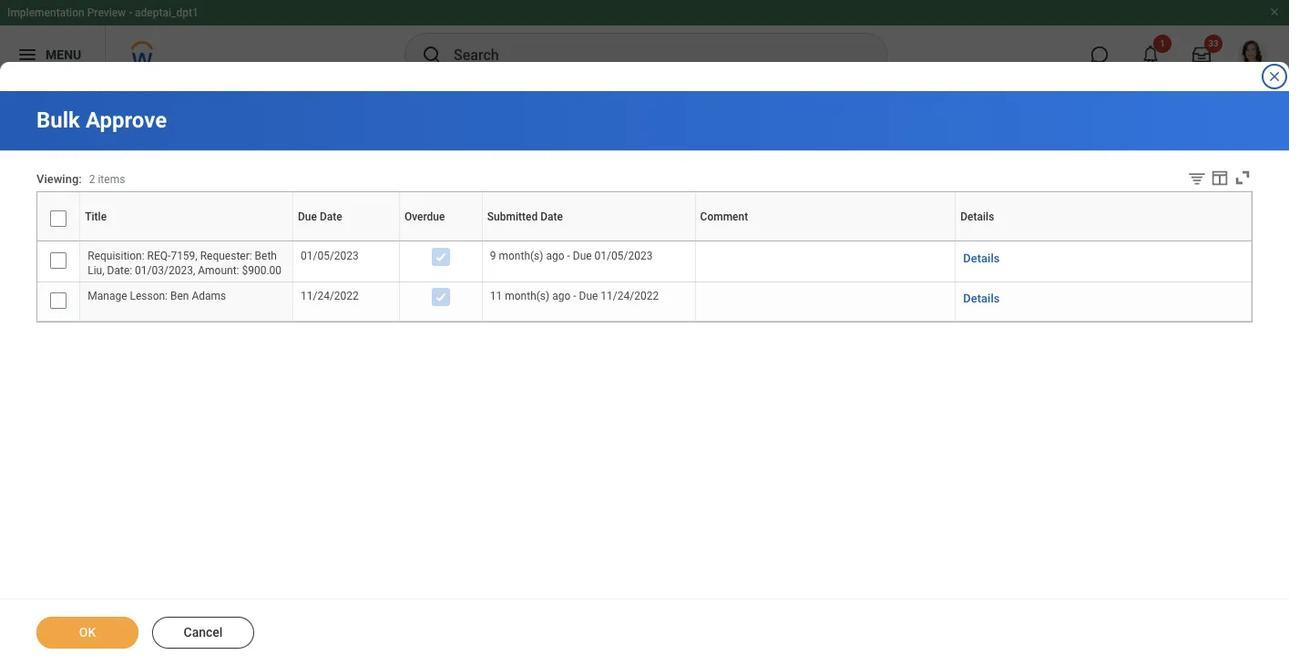 Task type: vqa. For each thing, say whether or not it's contained in the screenshot.
DELEGATIONS within the button
no



Task type: describe. For each thing, give the bounding box(es) containing it.
- for 01/05/2023
[[567, 250, 570, 262]]

implementation preview -   adeptai_dpt1 banner
[[0, 0, 1289, 84]]

- for 11/24/2022
[[573, 290, 576, 303]]

row element containing title
[[37, 192, 1255, 241]]

bulk approve
[[36, 108, 167, 133]]

lesson:
[[130, 290, 168, 303]]

amount:
[[198, 264, 239, 277]]

1 01/05/2023 from the left
[[301, 250, 359, 262]]

title button
[[185, 241, 188, 241]]

implementation preview -   adeptai_dpt1
[[7, 6, 198, 19]]

ago for 01/05/2023
[[546, 250, 564, 262]]

check small image
[[430, 246, 452, 268]]

viewing:
[[36, 172, 82, 186]]

req-
[[147, 250, 171, 262]]

- inside implementation preview -   adeptai_dpt1 banner
[[129, 6, 132, 19]]

click to view/edit grid preferences image
[[1210, 168, 1230, 188]]

9
[[490, 250, 496, 262]]

2 11/24/2022 from the left
[[601, 290, 659, 303]]

0 vertical spatial comment
[[700, 210, 748, 223]]

profile logan mcneil element
[[1227, 35, 1278, 75]]

1 horizontal spatial comment
[[823, 241, 827, 241]]

3 row element from the top
[[37, 282, 1251, 321]]

fullscreen image
[[1233, 168, 1253, 188]]

requisition: req-7159, requester: beth liu, date: 01/03/2023, amount: $900.00
[[88, 250, 282, 277]]

liu,
[[88, 264, 104, 277]]

details column header
[[955, 241, 1251, 242]]

approve
[[86, 108, 167, 133]]

submitted date button
[[585, 241, 592, 241]]

search image
[[421, 44, 443, 66]]

0 vertical spatial overdue
[[404, 210, 445, 223]]

cancel button
[[152, 617, 254, 649]]

requester:
[[200, 250, 252, 262]]

month(s) for 9
[[499, 250, 543, 262]]

1 11/24/2022 from the left
[[301, 290, 359, 303]]

select to filter grid data image
[[1187, 169, 1207, 188]]

1 vertical spatial overdue
[[439, 241, 442, 241]]

bulk approve dialog
[[0, 0, 1289, 665]]

beth
[[255, 250, 277, 262]]

requisition:
[[88, 250, 145, 262]]

due date button
[[344, 241, 348, 241]]

toolbar inside bulk approve main content
[[1173, 168, 1253, 191]]

details link for 01/05/2023
[[963, 249, 1000, 268]]

$900.00
[[242, 264, 282, 277]]



Task type: locate. For each thing, give the bounding box(es) containing it.
overdue
[[404, 210, 445, 223], [439, 241, 442, 241]]

ago
[[546, 250, 564, 262], [552, 290, 571, 303]]

inbox large image
[[1193, 46, 1211, 64]]

details
[[960, 210, 994, 223], [1102, 241, 1105, 241], [963, 252, 1000, 265], [963, 292, 1000, 305]]

2 details link from the top
[[963, 289, 1000, 308]]

ago up 11 month(s) ago - due 11/24/2022
[[546, 250, 564, 262]]

submitted up 9 month(s) ago - due 01/05/2023
[[585, 241, 589, 241]]

overdue button
[[439, 241, 443, 241]]

0 horizontal spatial comment
[[700, 210, 748, 223]]

date
[[320, 210, 342, 223], [540, 210, 563, 223], [346, 241, 348, 241], [589, 241, 591, 241]]

month(s) right 11
[[505, 290, 550, 303]]

comment
[[700, 210, 748, 223], [823, 241, 827, 241]]

check small image
[[430, 286, 452, 308]]

7159,
[[171, 250, 197, 262]]

ago down 9 month(s) ago - due 01/05/2023
[[552, 290, 571, 303]]

items
[[98, 173, 125, 186]]

-
[[129, 6, 132, 19], [567, 250, 570, 262], [573, 290, 576, 303]]

title for title due date overdue submitted date comment details
[[185, 241, 187, 241]]

month(s) for 11
[[505, 290, 550, 303]]

- up 11 month(s) ago - due 11/24/2022
[[567, 250, 570, 262]]

overdue up overdue button
[[404, 210, 445, 223]]

month(s)
[[499, 250, 543, 262], [505, 290, 550, 303]]

ago for 11/24/2022
[[552, 290, 571, 303]]

0 horizontal spatial submitted
[[487, 210, 538, 223]]

2
[[89, 173, 95, 186]]

0 vertical spatial -
[[129, 6, 132, 19]]

viewing: 2 items
[[36, 172, 125, 186]]

11/24/2022
[[301, 290, 359, 303], [601, 290, 659, 303]]

9 month(s) ago - due 01/05/2023
[[490, 250, 653, 262]]

1 vertical spatial -
[[567, 250, 570, 262]]

1 details link from the top
[[963, 249, 1000, 268]]

01/05/2023 down due date button
[[301, 250, 359, 262]]

due date
[[298, 210, 342, 223]]

ok button
[[36, 617, 138, 649]]

1 vertical spatial month(s)
[[505, 290, 550, 303]]

close bulk approve image
[[1267, 69, 1282, 84]]

title for title
[[85, 210, 107, 223]]

adeptai_dpt1
[[135, 6, 198, 19]]

1 horizontal spatial title
[[185, 241, 187, 241]]

2 horizontal spatial -
[[573, 290, 576, 303]]

ok
[[79, 625, 96, 640]]

01/05/2023
[[301, 250, 359, 262], [595, 250, 653, 262]]

column header inside bulk approve main content
[[37, 241, 80, 242]]

adams
[[192, 290, 226, 303]]

0 vertical spatial title
[[85, 210, 107, 223]]

0 vertical spatial details link
[[963, 249, 1000, 268]]

01/03/2023,
[[135, 264, 195, 277]]

- down 9 month(s) ago - due 01/05/2023
[[573, 290, 576, 303]]

0 horizontal spatial 11/24/2022
[[301, 290, 359, 303]]

2 row element from the top
[[37, 242, 1251, 282]]

bulk
[[36, 108, 80, 133]]

details link for 11/24/2022
[[963, 289, 1000, 308]]

1 horizontal spatial 11/24/2022
[[601, 290, 659, 303]]

2 vertical spatial -
[[573, 290, 576, 303]]

implementation
[[7, 6, 84, 19]]

comment button
[[823, 241, 828, 241]]

submitted date
[[487, 210, 563, 223]]

11 month(s) ago - due 11/24/2022
[[490, 290, 659, 303]]

month(s) right 9 at the left top of the page
[[499, 250, 543, 262]]

preview
[[87, 6, 126, 19]]

title inside the row element
[[85, 210, 107, 223]]

ben
[[170, 290, 189, 303]]

manage lesson: ben adams
[[88, 290, 226, 303]]

1 vertical spatial comment
[[823, 241, 827, 241]]

notifications large image
[[1142, 46, 1160, 64]]

1 row element from the top
[[37, 192, 1255, 241]]

title up 7159,
[[185, 241, 187, 241]]

title down 2
[[85, 210, 107, 223]]

title due date overdue submitted date comment details
[[185, 241, 1105, 241]]

row element
[[37, 192, 1255, 241], [37, 242, 1251, 282], [37, 282, 1251, 321]]

0 horizontal spatial title
[[85, 210, 107, 223]]

1 horizontal spatial 01/05/2023
[[595, 250, 653, 262]]

column header
[[37, 241, 80, 242]]

1 vertical spatial ago
[[552, 290, 571, 303]]

0 vertical spatial submitted
[[487, 210, 538, 223]]

cancel
[[184, 625, 223, 640]]

- right preview
[[129, 6, 132, 19]]

1 vertical spatial title
[[185, 241, 187, 241]]

11/24/2022 down title due date overdue submitted date comment details
[[601, 290, 659, 303]]

0 vertical spatial month(s)
[[499, 250, 543, 262]]

bulk approve main content
[[0, 91, 1289, 665]]

0 horizontal spatial 01/05/2023
[[301, 250, 359, 262]]

01/05/2023 down title due date overdue submitted date comment details
[[595, 250, 653, 262]]

close environment banner image
[[1269, 6, 1280, 17]]

0 horizontal spatial -
[[129, 6, 132, 19]]

title
[[85, 210, 107, 223], [185, 241, 187, 241]]

submitted
[[487, 210, 538, 223], [585, 241, 589, 241]]

details link
[[963, 249, 1000, 268], [963, 289, 1000, 308]]

1 horizontal spatial -
[[567, 250, 570, 262]]

toolbar
[[1173, 168, 1253, 191]]

11/24/2022 down due date button
[[301, 290, 359, 303]]

submitted up 9 at the left top of the page
[[487, 210, 538, 223]]

manage
[[88, 290, 127, 303]]

0 vertical spatial ago
[[546, 250, 564, 262]]

due
[[298, 210, 317, 223], [344, 241, 345, 241], [573, 250, 592, 262], [579, 290, 598, 303]]

11
[[490, 290, 502, 303]]

1 horizontal spatial submitted
[[585, 241, 589, 241]]

2 01/05/2023 from the left
[[595, 250, 653, 262]]

1 vertical spatial details link
[[963, 289, 1000, 308]]

1 vertical spatial submitted
[[585, 241, 589, 241]]

overdue up check small image at the top of the page
[[439, 241, 442, 241]]

date:
[[107, 264, 132, 277]]



